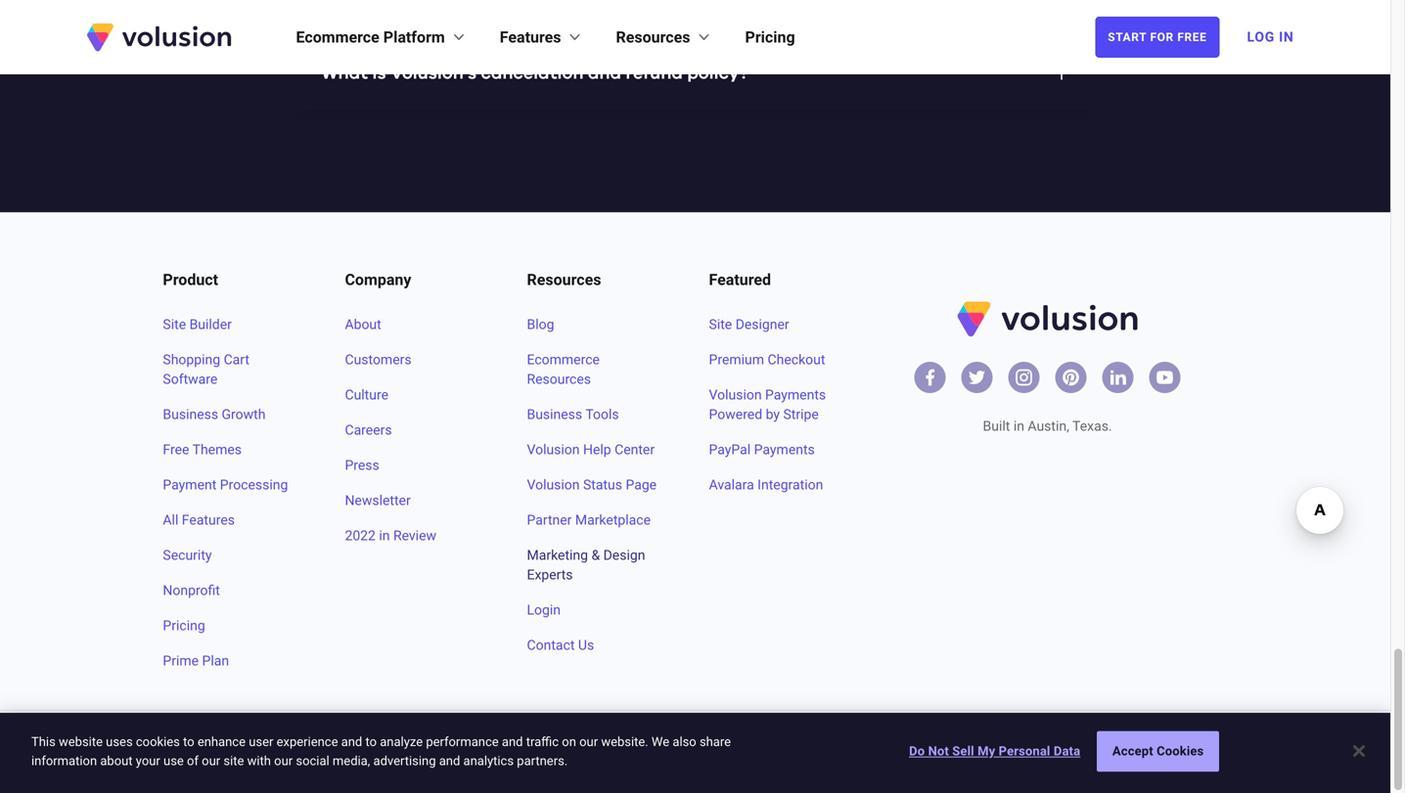 Task type: describe. For each thing, give the bounding box(es) containing it.
careers link
[[345, 421, 480, 440]]

checkout
[[768, 352, 825, 368]]

volusion payments powered by stripe
[[709, 387, 826, 423]]

business growth link
[[163, 405, 298, 425]]

|
[[933, 740, 936, 754]]

ecommerce resources link
[[527, 350, 662, 390]]

volusion for volusion payments powered by stripe
[[709, 387, 762, 403]]

privacy alert dialog
[[0, 713, 1391, 794]]

this website uses cookies to enhance user experience and to analyze performance and traffic on our website. we also share information about your use of our site with our social media, advertising and analytics partners.
[[31, 735, 731, 769]]

blog
[[527, 317, 554, 333]]

contact
[[527, 638, 575, 654]]

payments for paypal payments
[[754, 442, 815, 458]]

2022 in review link
[[345, 527, 480, 546]]

performance
[[426, 735, 499, 750]]

resources button
[[616, 25, 714, 49]]

features button
[[500, 25, 585, 49]]

terms
[[216, 744, 254, 760]]

linkedin image
[[1108, 368, 1128, 388]]

resources inside ecommerce resources
[[527, 371, 591, 388]]

marketing & design experts
[[527, 548, 645, 583]]

premium checkout
[[709, 352, 825, 368]]

&
[[592, 548, 600, 564]]

built in austin, texas.
[[983, 418, 1112, 435]]

ecommerce resources
[[527, 352, 600, 388]]

in
[[1279, 29, 1294, 45]]

analyze
[[380, 735, 423, 750]]

customers link
[[345, 350, 480, 370]]

advertising
[[373, 754, 436, 769]]

contact us link
[[527, 636, 662, 656]]

in for austin,
[[1014, 418, 1025, 435]]

do not sell my personal data
[[909, 744, 1081, 759]]

site for featured
[[709, 317, 732, 333]]

experience
[[277, 735, 338, 750]]

fargo
[[1115, 756, 1145, 769]]

twitter image
[[968, 368, 987, 388]]

marketplace
[[575, 512, 651, 528]]

cart
[[224, 352, 250, 368]]

free
[[163, 442, 189, 458]]

registered
[[994, 756, 1047, 769]]

what
[[321, 65, 368, 82]]

partner marketplace
[[527, 512, 651, 528]]

premium
[[709, 352, 764, 368]]

avalara
[[709, 477, 754, 493]]

we
[[652, 735, 670, 750]]

user
[[249, 735, 273, 750]]

volusion status page
[[527, 477, 657, 493]]

is inside button
[[372, 65, 386, 82]]

ecommerce platform
[[296, 28, 445, 46]]

6504 bridge point pkwy ste 125, austin, tx 78730 united states. link
[[939, 740, 1275, 754]]

1 to from the left
[[183, 735, 194, 750]]

use
[[163, 754, 184, 769]]

is inside volusion, llc . | 6504 bridge point pkwy ste 125, austin, tx 78730 united states. volusion is registered iso of wells fargo bank, n.a., concord, ca.
[[982, 756, 991, 769]]

blog link
[[527, 315, 662, 335]]

facebook image
[[921, 368, 940, 388]]

log in
[[1247, 29, 1294, 45]]

culture link
[[345, 386, 480, 405]]

paypal
[[709, 442, 751, 458]]

privacy
[[116, 744, 160, 760]]

business for resources
[[527, 407, 582, 423]]

payment
[[163, 477, 217, 493]]

youtube image
[[1155, 368, 1175, 388]]

states.
[[1238, 740, 1275, 754]]

78730
[[1166, 740, 1199, 754]]

contact us
[[527, 638, 594, 654]]

premium checkout link
[[709, 350, 844, 370]]

site designer link
[[709, 315, 844, 335]]

volusion for volusion status page
[[527, 477, 580, 493]]

ca.
[[1256, 756, 1275, 769]]

analytics
[[463, 754, 514, 769]]

plan
[[202, 653, 229, 669]]

terms of service link
[[216, 743, 318, 762]]

start for free link
[[1095, 17, 1220, 58]]

nonprofit
[[163, 583, 220, 599]]

volusion, llc . | 6504 bridge point pkwy ste 125, austin, tx 78730 united states. volusion is registered iso of wells fargo bank, n.a., concord, ca.
[[857, 740, 1275, 769]]

do not sell my personal data button
[[909, 733, 1081, 772]]

powered
[[709, 407, 763, 423]]

volusion help center link
[[527, 440, 662, 460]]

about
[[100, 754, 133, 769]]

avalara integration link
[[709, 476, 844, 495]]

partner
[[527, 512, 572, 528]]

.
[[927, 740, 930, 754]]

volusion's
[[390, 65, 477, 82]]

share
[[700, 735, 731, 750]]

0 vertical spatial austin,
[[1028, 418, 1070, 435]]

website.
[[601, 735, 649, 750]]

prime
[[163, 653, 199, 669]]

center
[[615, 442, 655, 458]]

tx
[[1149, 740, 1163, 754]]

security link
[[163, 546, 298, 566]]

business for product
[[163, 407, 218, 423]]

pinterest image
[[1061, 368, 1081, 388]]

ste
[[1065, 740, 1082, 754]]

marketing
[[527, 548, 588, 564]]

business tools link
[[527, 405, 662, 425]]

experts
[[527, 567, 573, 583]]

review
[[393, 528, 437, 544]]

partners.
[[517, 754, 568, 769]]

built
[[983, 418, 1010, 435]]

2 horizontal spatial our
[[579, 735, 598, 750]]

wells
[[1084, 756, 1113, 769]]

in for review
[[379, 528, 390, 544]]



Task type: locate. For each thing, give the bounding box(es) containing it.
us
[[578, 638, 594, 654]]

0 vertical spatial payments
[[765, 387, 826, 403]]

ecommerce for platform
[[296, 28, 380, 46]]

designer
[[736, 317, 789, 333]]

site designer
[[709, 317, 789, 333]]

builder
[[189, 317, 232, 333]]

in
[[1014, 418, 1025, 435], [379, 528, 390, 544]]

volusion payments powered by stripe link
[[709, 386, 844, 425]]

is down bridge
[[982, 756, 991, 769]]

site for product
[[163, 317, 186, 333]]

design
[[603, 548, 645, 564]]

stripe
[[783, 407, 819, 423]]

0 horizontal spatial to
[[183, 735, 194, 750]]

resources inside dropdown button
[[616, 28, 690, 46]]

2 to from the left
[[366, 735, 377, 750]]

0 horizontal spatial pricing
[[163, 618, 205, 634]]

1 vertical spatial resources
[[527, 271, 601, 289]]

service
[[274, 744, 318, 760]]

instagram image
[[1014, 368, 1034, 388]]

1 horizontal spatial is
[[982, 756, 991, 769]]

125,
[[1085, 740, 1107, 754]]

by
[[766, 407, 780, 423]]

volusion down 6504
[[934, 756, 980, 769]]

ecommerce for resources
[[527, 352, 600, 368]]

our right on on the left bottom
[[579, 735, 598, 750]]

resources up business tools
[[527, 371, 591, 388]]

austin, up fargo
[[1110, 740, 1146, 754]]

pricing link up policy?
[[745, 25, 795, 49]]

1 site from the left
[[163, 317, 186, 333]]

site builder
[[163, 317, 232, 333]]

pricing up prime
[[163, 618, 205, 634]]

0 horizontal spatial pricing link
[[163, 617, 298, 636]]

volusion,
[[857, 740, 904, 754]]

2 business from the left
[[527, 407, 582, 423]]

features up cancelation
[[500, 28, 561, 46]]

information
[[31, 754, 97, 769]]

and left traffic
[[502, 735, 523, 750]]

newsletter link
[[345, 491, 480, 511]]

on
[[562, 735, 576, 750]]

site up premium on the top of page
[[709, 317, 732, 333]]

site builder link
[[163, 315, 298, 335]]

press
[[345, 458, 379, 474]]

privacy policy link
[[116, 743, 200, 762]]

and
[[588, 65, 622, 82], [341, 735, 362, 750], [502, 735, 523, 750], [439, 754, 460, 769]]

our right with on the left bottom of page
[[274, 754, 293, 769]]

0 vertical spatial features
[[500, 28, 561, 46]]

refund
[[626, 65, 683, 82]]

0 vertical spatial resources
[[616, 28, 690, 46]]

pricing link
[[745, 25, 795, 49], [163, 617, 298, 636]]

and down performance
[[439, 754, 460, 769]]

site left builder
[[163, 317, 186, 333]]

austin, inside volusion, llc . | 6504 bridge point pkwy ste 125, austin, tx 78730 united states. volusion is registered iso of wells fargo bank, n.a., concord, ca.
[[1110, 740, 1146, 754]]

tools
[[586, 407, 619, 423]]

in right "built"
[[1014, 418, 1025, 435]]

0 vertical spatial ecommerce
[[296, 28, 380, 46]]

1 horizontal spatial ecommerce
[[527, 352, 600, 368]]

0 horizontal spatial is
[[372, 65, 386, 82]]

0 horizontal spatial site
[[163, 317, 186, 333]]

features right the all
[[182, 512, 235, 528]]

this
[[31, 735, 56, 750]]

business down the software
[[163, 407, 218, 423]]

and up media,
[[341, 735, 362, 750]]

volusion for volusion help center
[[527, 442, 580, 458]]

cancelation
[[481, 65, 584, 82]]

volusion down business tools
[[527, 442, 580, 458]]

company
[[345, 271, 411, 289]]

start for free
[[1108, 30, 1207, 44]]

0 horizontal spatial of
[[187, 754, 199, 769]]

business down ecommerce resources
[[527, 407, 582, 423]]

partner marketplace link
[[527, 511, 662, 530]]

pricing link up prime plan link
[[163, 617, 298, 636]]

newsletter
[[345, 493, 411, 509]]

2 horizontal spatial of
[[1071, 756, 1081, 769]]

also
[[673, 735, 697, 750]]

ecommerce down blog
[[527, 352, 600, 368]]

1 horizontal spatial site
[[709, 317, 732, 333]]

1 vertical spatial ecommerce
[[527, 352, 600, 368]]

ecommerce inside 'link'
[[527, 352, 600, 368]]

1 vertical spatial is
[[982, 756, 991, 769]]

media,
[[333, 754, 370, 769]]

1 horizontal spatial pricing
[[745, 28, 795, 46]]

free themes link
[[163, 440, 298, 460]]

volusion up powered on the bottom right of the page
[[709, 387, 762, 403]]

our down the enhance
[[202, 754, 220, 769]]

data
[[1054, 744, 1081, 759]]

volusion
[[709, 387, 762, 403], [527, 442, 580, 458], [527, 477, 580, 493], [934, 756, 980, 769]]

1 business from the left
[[163, 407, 218, 423]]

volusion up partner
[[527, 477, 580, 493]]

prime plan
[[163, 653, 229, 669]]

pricing for the topmost pricing link
[[745, 28, 795, 46]]

platform
[[383, 28, 445, 46]]

0 vertical spatial is
[[372, 65, 386, 82]]

1 horizontal spatial business
[[527, 407, 582, 423]]

log
[[1247, 29, 1275, 45]]

0 vertical spatial pricing
[[745, 28, 795, 46]]

2 vertical spatial resources
[[527, 371, 591, 388]]

of down ste
[[1071, 756, 1081, 769]]

pricing for the bottom pricing link
[[163, 618, 205, 634]]

business
[[163, 407, 218, 423], [527, 407, 582, 423]]

1 horizontal spatial our
[[274, 754, 293, 769]]

culture
[[345, 387, 389, 403]]

login
[[527, 602, 561, 619]]

0 horizontal spatial our
[[202, 754, 220, 769]]

in right 2022 at the left
[[379, 528, 390, 544]]

about link
[[345, 315, 480, 335]]

1 horizontal spatial features
[[500, 28, 561, 46]]

ecommerce platform button
[[296, 25, 469, 49]]

for
[[1150, 30, 1174, 44]]

resources up refund
[[616, 28, 690, 46]]

and inside button
[[588, 65, 622, 82]]

of inside this website uses cookies to enhance user experience and to analyze performance and traffic on our website. we also share information about your use of our site with our social media, advertising and analytics partners.
[[187, 754, 199, 769]]

n.a.,
[[1180, 756, 1204, 769]]

integration
[[758, 477, 823, 493]]

ecommerce inside dropdown button
[[296, 28, 380, 46]]

1 vertical spatial features
[[182, 512, 235, 528]]

shopping
[[163, 352, 220, 368]]

of inside terms of service link
[[258, 744, 270, 760]]

cookies
[[1157, 744, 1204, 759]]

0 vertical spatial pricing link
[[745, 25, 795, 49]]

1 horizontal spatial of
[[258, 744, 270, 760]]

0 horizontal spatial business
[[163, 407, 218, 423]]

2 site from the left
[[709, 317, 732, 333]]

nonprofit link
[[163, 581, 298, 601]]

1 vertical spatial in
[[379, 528, 390, 544]]

is
[[372, 65, 386, 82], [982, 756, 991, 769]]

our
[[579, 735, 598, 750], [202, 754, 220, 769], [274, 754, 293, 769]]

ecommerce up what
[[296, 28, 380, 46]]

page
[[626, 477, 657, 493]]

0 horizontal spatial austin,
[[1028, 418, 1070, 435]]

do
[[909, 744, 925, 759]]

what is volusion's cancelation and refund policy?
[[321, 65, 749, 82]]

to up media,
[[366, 735, 377, 750]]

0 horizontal spatial in
[[379, 528, 390, 544]]

sell
[[953, 744, 975, 759]]

1 vertical spatial pricing
[[163, 618, 205, 634]]

help
[[583, 442, 611, 458]]

pricing up policy?
[[745, 28, 795, 46]]

1 vertical spatial payments
[[754, 442, 815, 458]]

log in link
[[1236, 16, 1306, 59]]

marketing & design experts link
[[527, 546, 662, 585]]

to up 'use'
[[183, 735, 194, 750]]

1 horizontal spatial austin,
[[1110, 740, 1146, 754]]

1 vertical spatial pricing link
[[163, 617, 298, 636]]

terms of service
[[216, 744, 318, 760]]

payments inside the volusion payments powered by stripe
[[765, 387, 826, 403]]

6504
[[939, 740, 965, 754]]

volusion inside volusion, llc . | 6504 bridge point pkwy ste 125, austin, tx 78730 united states. volusion is registered iso of wells fargo bank, n.a., concord, ca.
[[934, 756, 980, 769]]

of inside volusion, llc . | 6504 bridge point pkwy ste 125, austin, tx 78730 united states. volusion is registered iso of wells fargo bank, n.a., concord, ca.
[[1071, 756, 1081, 769]]

login link
[[527, 601, 662, 620]]

1 vertical spatial austin,
[[1110, 740, 1146, 754]]

2022
[[345, 528, 376, 544]]

austin, left texas.
[[1028, 418, 1070, 435]]

my
[[978, 744, 996, 759]]

resources up blog
[[527, 271, 601, 289]]

1 horizontal spatial to
[[366, 735, 377, 750]]

business tools
[[527, 407, 619, 423]]

themes
[[192, 442, 242, 458]]

texas.
[[1073, 418, 1112, 435]]

security
[[163, 548, 212, 564]]

0 horizontal spatial features
[[182, 512, 235, 528]]

free
[[1178, 30, 1207, 44]]

payments up integration at bottom
[[754, 442, 815, 458]]

and left refund
[[588, 65, 622, 82]]

of right 'terms' at the left of the page
[[258, 744, 270, 760]]

0 vertical spatial in
[[1014, 418, 1025, 435]]

0 horizontal spatial ecommerce
[[296, 28, 380, 46]]

all features
[[163, 512, 235, 528]]

is right what
[[372, 65, 386, 82]]

paypal payments
[[709, 442, 815, 458]]

status
[[583, 477, 622, 493]]

volusion inside the volusion payments powered by stripe
[[709, 387, 762, 403]]

payment processing link
[[163, 476, 298, 495]]

1 horizontal spatial pricing link
[[745, 25, 795, 49]]

2022 in review
[[345, 528, 437, 544]]

policy?
[[687, 65, 749, 82]]

of right 'use'
[[187, 754, 199, 769]]

point
[[1005, 740, 1032, 754]]

payments for volusion payments powered by stripe
[[765, 387, 826, 403]]

payments up stripe
[[765, 387, 826, 403]]

features inside 'dropdown button'
[[500, 28, 561, 46]]

site
[[224, 754, 244, 769]]

1 horizontal spatial in
[[1014, 418, 1025, 435]]

in inside 2022 in review "link"
[[379, 528, 390, 544]]

volusion inside 'link'
[[527, 477, 580, 493]]



Task type: vqa. For each thing, say whether or not it's contained in the screenshot.
only
no



